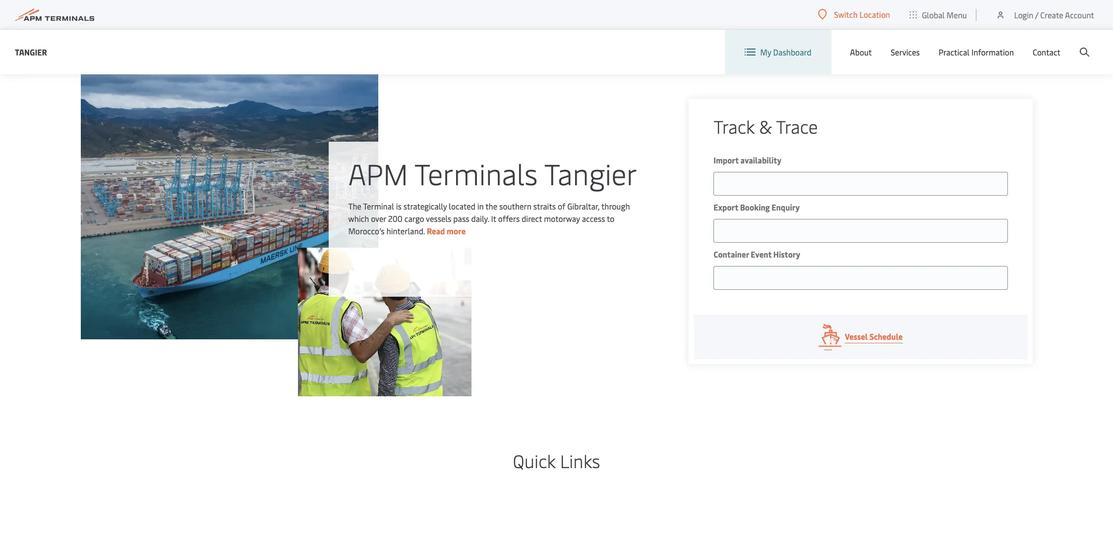 Task type: describe. For each thing, give the bounding box(es) containing it.
my dashboard
[[761, 47, 812, 58]]

motorway
[[544, 213, 580, 224]]

straits
[[533, 201, 556, 212]]

to
[[607, 213, 615, 224]]

of
[[558, 201, 566, 212]]

menu
[[947, 9, 967, 20]]

container
[[714, 249, 749, 260]]

account
[[1065, 9, 1095, 20]]

tangier primary image
[[81, 74, 378, 340]]

pass
[[453, 213, 469, 224]]

located
[[449, 201, 476, 212]]

hinterland.
[[387, 226, 425, 237]]

offers
[[498, 213, 520, 224]]

my
[[761, 47, 772, 58]]

services button
[[891, 30, 920, 74]]

trace
[[776, 114, 818, 138]]

services
[[891, 47, 920, 58]]

1 vertical spatial tangier
[[544, 154, 637, 193]]

contact button
[[1033, 30, 1061, 74]]

contact
[[1033, 47, 1061, 58]]

about button
[[850, 30, 872, 74]]

vessel
[[845, 331, 868, 342]]

read more
[[427, 226, 466, 237]]

cargo
[[405, 213, 424, 224]]

the
[[486, 201, 498, 212]]

read more link
[[427, 226, 466, 237]]

quick
[[513, 449, 556, 473]]

apm terminals tangier
[[348, 154, 637, 193]]

0 vertical spatial tangier
[[15, 46, 47, 57]]

login / create account
[[1014, 9, 1095, 20]]

links
[[560, 449, 600, 473]]

200
[[388, 213, 403, 224]]

location
[[860, 9, 890, 20]]

track & trace
[[714, 114, 818, 138]]

container event history
[[714, 249, 801, 260]]

southern
[[499, 201, 532, 212]]

gibraltar,
[[568, 201, 600, 212]]

morocco's
[[348, 226, 385, 237]]

login
[[1014, 9, 1034, 20]]

about
[[850, 47, 872, 58]]

enquiry
[[772, 202, 800, 213]]

it
[[491, 213, 496, 224]]

export
[[714, 202, 739, 213]]

global menu
[[922, 9, 967, 20]]

login / create account link
[[996, 0, 1095, 29]]

is
[[396, 201, 402, 212]]

daily.
[[471, 213, 489, 224]]

terminals
[[415, 154, 538, 193]]



Task type: locate. For each thing, give the bounding box(es) containing it.
switch location
[[834, 9, 890, 20]]

track
[[714, 114, 755, 138]]

direct
[[522, 213, 542, 224]]

terminal
[[363, 201, 394, 212]]

schedule
[[870, 331, 903, 342]]

apm
[[348, 154, 408, 193]]

over
[[371, 213, 386, 224]]

import availability
[[714, 155, 782, 166]]

my dashboard button
[[745, 30, 812, 74]]

&
[[759, 114, 772, 138]]

in
[[477, 201, 484, 212]]

read
[[427, 226, 445, 237]]

which
[[348, 213, 369, 224]]

event
[[751, 249, 772, 260]]

switch location button
[[818, 9, 890, 20]]

/
[[1035, 9, 1039, 20]]

practical information button
[[939, 30, 1014, 74]]

1 horizontal spatial tangier
[[544, 154, 637, 193]]

more
[[447, 226, 466, 237]]

create
[[1041, 9, 1064, 20]]

the
[[348, 201, 362, 212]]

switch
[[834, 9, 858, 20]]

access
[[582, 213, 605, 224]]

availability
[[741, 155, 782, 166]]

history
[[774, 249, 801, 260]]

information
[[972, 47, 1014, 58]]

tangier
[[15, 46, 47, 57], [544, 154, 637, 193]]

practical
[[939, 47, 970, 58]]

vessel schedule
[[845, 331, 903, 342]]

export booking enquiry
[[714, 202, 800, 213]]

vessels
[[426, 213, 452, 224]]

vessel schedule link
[[694, 315, 1028, 360]]

tangier 2nd image
[[298, 248, 472, 397]]

import
[[714, 155, 739, 166]]

quick links
[[513, 449, 600, 473]]

the terminal is strategically located in the southern straits of gibraltar, through which over 200 cargo vessels pass daily. it offers direct motorway access to morocco's hinterland.
[[348, 201, 630, 237]]

dashboard
[[773, 47, 812, 58]]

practical information
[[939, 47, 1014, 58]]

strategically
[[404, 201, 447, 212]]

global
[[922, 9, 945, 20]]

through
[[602, 201, 630, 212]]

tangier link
[[15, 46, 47, 58]]

global menu button
[[900, 0, 977, 30]]

0 horizontal spatial tangier
[[15, 46, 47, 57]]

booking
[[740, 202, 770, 213]]



Task type: vqa. For each thing, say whether or not it's contained in the screenshot.
Track & Trace
yes



